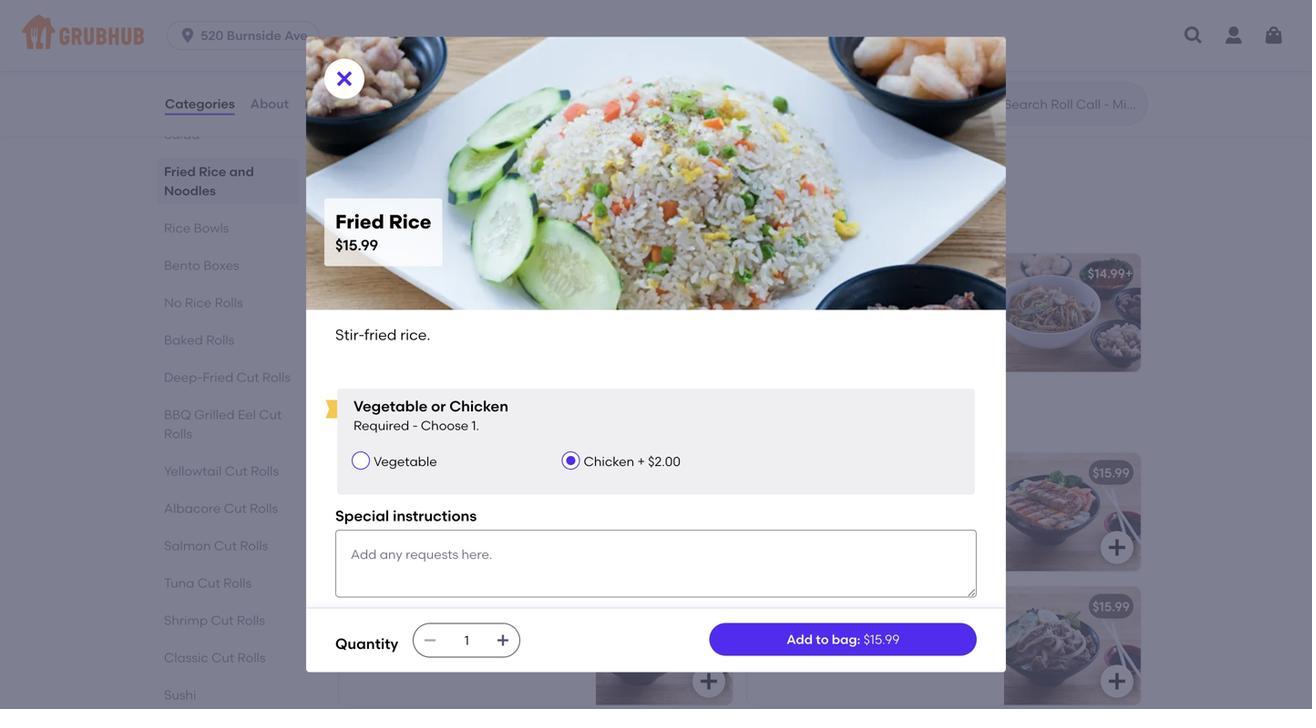 Task type: locate. For each thing, give the bounding box(es) containing it.
stir-fried yaki udon noodles image
[[1004, 254, 1141, 372]]

fried rice
[[350, 266, 412, 281]]

rolls up albacore cut rolls at bottom
[[251, 464, 279, 479]]

rolls down the shrimp cut rolls
[[237, 651, 266, 666]]

0 vertical spatial vegetable
[[354, 398, 428, 416]]

chicken inside vegetable or chicken required - choose 1.
[[449, 398, 508, 416]]

with
[[376, 217, 398, 230], [484, 491, 510, 507], [893, 491, 919, 507]]

0 horizontal spatial carrots,
[[413, 510, 461, 525]]

rice for no rice rolls
[[185, 295, 212, 311]]

2 steamed from the left
[[922, 491, 977, 507]]

$5.99
[[689, 48, 722, 63]]

1 horizontal spatial salad
[[489, 48, 526, 63]]

0 vertical spatial of
[[439, 217, 449, 230]]

special
[[335, 507, 389, 525]]

bowl up thin slices of marinated ribeye beef.
[[840, 599, 871, 615]]

vegetable inside vegetable or chicken required - choose 1.
[[354, 398, 428, 416]]

1 horizontal spatial of
[[824, 625, 836, 641]]

1 horizontal spatial with
[[484, 491, 510, 507]]

1 horizontal spatial cabbage,
[[758, 510, 819, 525]]

stir-fried yaki udon noodles
[[758, 266, 937, 281], [758, 292, 933, 307]]

rice
[[199, 164, 226, 180], [389, 191, 431, 215], [389, 211, 431, 234], [164, 221, 191, 236], [385, 266, 412, 281], [185, 295, 212, 311], [335, 410, 378, 434]]

cut down albacore cut rolls at bottom
[[214, 539, 237, 554]]

1 vertical spatial bowls
[[383, 410, 439, 434]]

0 horizontal spatial topped
[[436, 491, 481, 507]]

cut right eel
[[259, 407, 282, 423]]

rice bowls up teriyaki
[[335, 410, 439, 434]]

carrots, for salmon
[[822, 510, 869, 525]]

+ for $14.99
[[1125, 266, 1133, 281]]

stir-fried rice.
[[350, 292, 433, 307], [335, 326, 434, 344]]

1 cabbage, from the left
[[350, 510, 410, 525]]

rolls up classic cut rolls
[[237, 613, 265, 629]]

chicken
[[449, 398, 508, 416], [584, 454, 634, 470], [401, 465, 453, 481], [388, 599, 440, 615]]

yellowtail cut rolls
[[164, 464, 279, 479]]

fried inside fried rice $15.99
[[335, 211, 384, 234]]

rolls right baked
[[206, 333, 234, 348]]

shrimp cut rolls
[[164, 613, 265, 629]]

1 teriyaki. from the left
[[401, 528, 449, 544]]

cut up albacore cut rolls at bottom
[[225, 464, 248, 479]]

svg image left 520
[[179, 26, 197, 45]]

cabbage, for salmon
[[758, 510, 819, 525]]

katsu chicken cutlets bowl
[[350, 599, 521, 615]]

+ for $13.99
[[717, 266, 725, 281]]

1 horizontal spatial bowls
[[383, 410, 439, 434]]

+
[[717, 266, 725, 281], [1125, 266, 1133, 281], [637, 454, 645, 470]]

0 vertical spatial salad
[[489, 48, 526, 63]]

0 horizontal spatial of
[[439, 217, 449, 230]]

instructions
[[393, 507, 477, 525]]

0 horizontal spatial +
[[637, 454, 645, 470]]

1 vertical spatial rice bowls
[[335, 410, 439, 434]]

rolls down salmon cut rolls
[[223, 576, 252, 591]]

1 horizontal spatial +
[[717, 266, 725, 281]]

0 vertical spatial stir-fried rice.
[[350, 292, 433, 307]]

1 horizontal spatial topped
[[844, 491, 890, 507]]

2 carrots, from the left
[[822, 510, 869, 525]]

2 steamed from the left
[[758, 491, 815, 507]]

0 horizontal spatial rice bowls
[[164, 221, 229, 236]]

cut right classic
[[212, 651, 234, 666]]

steamed up salmon at the right of the page
[[758, 491, 815, 507]]

0 horizontal spatial steamed
[[350, 491, 407, 507]]

and inside steamed rice topped with steamed cabbage, carrots, broccoli, and chicken teriyaki.
[[520, 510, 545, 525]]

teriyaki. right salmon at the right of the page
[[807, 528, 855, 544]]

svg image
[[179, 26, 197, 45], [423, 634, 438, 648], [698, 671, 720, 693]]

steamed inside steamed rice topped with steamed cabbage, carrots, broccoli, and chicken teriyaki.
[[513, 491, 568, 507]]

udon
[[848, 266, 882, 281], [845, 292, 879, 307]]

teriyaki. inside steamed rice topped with steamed cabbage, carrots, broccoli, and salmon teriyaki.
[[807, 528, 855, 544]]

rice up the choice
[[389, 191, 431, 215]]

cabbage, up salmon at the right of the page
[[758, 510, 819, 525]]

1 vertical spatial stir-fried yaki udon noodles
[[758, 292, 933, 307]]

bulgogi beef bowl image
[[1004, 587, 1141, 706]]

rice
[[410, 491, 433, 507], [818, 491, 841, 507]]

search icon image
[[975, 93, 997, 115]]

topped inside steamed rice topped with steamed cabbage, carrots, broccoli, and chicken teriyaki.
[[436, 491, 481, 507]]

rice for fried rice $15.99
[[389, 211, 431, 234]]

sunomono
[[419, 48, 486, 63]]

cut down yellowtail cut rolls
[[224, 501, 247, 517]]

rice inside steamed rice topped with steamed cabbage, carrots, broccoli, and salmon teriyaki.
[[818, 491, 841, 507]]

salad right sunomono
[[489, 48, 526, 63]]

rolls
[[215, 295, 243, 311], [206, 333, 234, 348], [262, 370, 291, 385], [164, 426, 192, 442], [251, 464, 279, 479], [250, 501, 278, 517], [240, 539, 268, 554], [223, 576, 252, 591], [237, 613, 265, 629], [237, 651, 266, 666]]

salad
[[489, 48, 526, 63], [164, 127, 200, 142]]

0 horizontal spatial broccoli,
[[464, 510, 517, 525]]

of
[[439, 217, 449, 230], [824, 625, 836, 641]]

panko
[[350, 625, 388, 641]]

fried
[[164, 164, 196, 180], [335, 191, 384, 215], [335, 211, 384, 234], [350, 266, 382, 281], [785, 266, 816, 281], [784, 292, 814, 307], [203, 370, 233, 385]]

to
[[816, 632, 829, 648]]

svg image
[[1183, 25, 1205, 46], [1263, 25, 1285, 46], [334, 68, 355, 90], [698, 119, 720, 141], [1106, 537, 1128, 559], [496, 634, 510, 648], [1106, 671, 1128, 693]]

stir-
[[758, 266, 785, 281], [350, 292, 375, 307], [758, 292, 784, 307], [335, 326, 364, 344]]

0 vertical spatial rice bowls
[[164, 221, 229, 236]]

1 broccoli, from the left
[[464, 510, 517, 525]]

rice inside steamed rice topped with steamed cabbage, carrots, broccoli, and chicken teriyaki.
[[410, 491, 433, 507]]

1 topped from the left
[[436, 491, 481, 507]]

rice up teriyaki
[[335, 410, 378, 434]]

of right slices
[[824, 625, 836, 641]]

and inside fried rice and noodles
[[229, 164, 254, 180]]

Input item quantity number field
[[447, 625, 487, 657]]

2 horizontal spatial +
[[1125, 266, 1133, 281]]

rice inside fried rice and noodles
[[199, 164, 226, 180]]

0 horizontal spatial teriyaki.
[[401, 528, 449, 544]]

1 horizontal spatial steamed
[[922, 491, 977, 507]]

and for panko breaded and deep fried.
[[448, 625, 473, 641]]

2 broccoli, from the left
[[872, 510, 926, 525]]

no rice rolls
[[164, 295, 243, 311]]

rolls for tuna cut rolls
[[223, 576, 252, 591]]

steamed inside steamed rice topped with steamed cabbage, carrots, broccoli, and chicken teriyaki.
[[350, 491, 407, 507]]

0 horizontal spatial bowl
[[456, 465, 486, 481]]

rolls down boxes
[[215, 295, 243, 311]]

broccoli, inside steamed rice topped with steamed cabbage, carrots, broccoli, and chicken teriyaki.
[[464, 510, 517, 525]]

rice for chicken
[[410, 491, 433, 507]]

salad down categories
[[164, 127, 200, 142]]

rice inside fried rice $15.99
[[389, 211, 431, 234]]

teriyaki.
[[401, 528, 449, 544], [807, 528, 855, 544]]

0 vertical spatial bowls
[[194, 221, 229, 236]]

2 rice from the left
[[818, 491, 841, 507]]

1 rice from the left
[[410, 491, 433, 507]]

2 horizontal spatial with
[[893, 491, 919, 507]]

0 horizontal spatial cabbage,
[[350, 510, 410, 525]]

cabbage, inside steamed rice topped with steamed cabbage, carrots, broccoli, and chicken teriyaki.
[[350, 510, 410, 525]]

$2.00
[[648, 454, 681, 470]]

+ for chicken
[[637, 454, 645, 470]]

$13.99 +
[[680, 266, 725, 281]]

and inside steamed rice topped with steamed cabbage, carrots, broccoli, and salmon teriyaki.
[[929, 510, 953, 525]]

fried inside fried rice and noodles
[[164, 164, 196, 180]]

fried rice and noodles comes with choice of style.
[[335, 191, 558, 230]]

1 horizontal spatial rice bowls
[[335, 410, 439, 434]]

svg image inside 520 burnside ave button
[[179, 26, 197, 45]]

0 horizontal spatial with
[[376, 217, 398, 230]]

1 horizontal spatial carrots,
[[822, 510, 869, 525]]

and for fried rice and noodles comes with choice of style.
[[436, 191, 474, 215]]

bowl up steamed rice topped with steamed cabbage, carrots, broccoli, and chicken teriyaki.
[[456, 465, 486, 481]]

teriyaki chicken bowl image
[[596, 453, 733, 572]]

bulgogi beef bowl
[[758, 599, 871, 615]]

cut right tuna
[[198, 576, 220, 591]]

$15.99
[[335, 237, 378, 254], [1093, 465, 1130, 481], [1093, 599, 1130, 615], [864, 632, 900, 648]]

katsu chicken cutlets bowl image
[[596, 587, 733, 706]]

quantity
[[335, 635, 398, 653]]

cut for classic
[[212, 651, 234, 666]]

1 steamed from the left
[[513, 491, 568, 507]]

carrots, inside steamed rice topped with steamed cabbage, carrots, broccoli, and chicken teriyaki.
[[413, 510, 461, 525]]

with inside steamed rice topped with steamed cabbage, carrots, broccoli, and salmon teriyaki.
[[893, 491, 919, 507]]

1 carrots, from the left
[[413, 510, 461, 525]]

fried rice and noodles
[[164, 164, 254, 199]]

burnside
[[227, 28, 281, 43]]

0 horizontal spatial rice
[[410, 491, 433, 507]]

rice down categories 'button'
[[199, 164, 226, 180]]

boxes
[[203, 258, 239, 273]]

rolls down bbq
[[164, 426, 192, 442]]

rice inside fried rice and noodles comes with choice of style.
[[389, 191, 431, 215]]

steamed inside steamed rice topped with steamed cabbage, carrots, broccoli, and salmon teriyaki.
[[922, 491, 977, 507]]

noodles
[[164, 183, 216, 199], [478, 191, 558, 215], [885, 266, 937, 281], [882, 292, 933, 307]]

steamed rice topped with steamed cabbage, carrots, broccoli, and chicken teriyaki.
[[350, 491, 568, 544]]

rolls down yellowtail cut rolls
[[250, 501, 278, 517]]

carrots, inside steamed rice topped with steamed cabbage, carrots, broccoli, and salmon teriyaki.
[[822, 510, 869, 525]]

cabbage, up chicken
[[350, 510, 410, 525]]

1 horizontal spatial rice
[[818, 491, 841, 507]]

0 horizontal spatial steamed
[[513, 491, 568, 507]]

topped inside steamed rice topped with steamed cabbage, carrots, broccoli, and salmon teriyaki.
[[844, 491, 890, 507]]

carrots,
[[413, 510, 461, 525], [822, 510, 869, 525]]

1 steamed from the left
[[350, 491, 407, 507]]

0 horizontal spatial salad
[[164, 127, 200, 142]]

thin slices of marinated ribeye beef.
[[758, 625, 980, 641]]

and for fried rice and noodles
[[229, 164, 254, 180]]

ribeye
[[908, 625, 946, 641]]

comes
[[335, 217, 373, 230]]

2 teriyaki. from the left
[[807, 528, 855, 544]]

broccoli, for steamed rice topped with steamed cabbage, carrots, broccoli, and salmon teriyaki.
[[872, 510, 926, 525]]

teriyaki. inside steamed rice topped with steamed cabbage, carrots, broccoli, and chicken teriyaki.
[[401, 528, 449, 544]]

topped
[[436, 491, 481, 507], [844, 491, 890, 507]]

topped for salmon
[[844, 491, 890, 507]]

cut for albacore
[[224, 501, 247, 517]]

deep-
[[164, 370, 203, 385]]

vegetable up required
[[354, 398, 428, 416]]

rolls down albacore cut rolls at bottom
[[240, 539, 268, 554]]

cabbage, inside steamed rice topped with steamed cabbage, carrots, broccoli, and salmon teriyaki.
[[758, 510, 819, 525]]

$14.99 +
[[1088, 266, 1133, 281]]

rice for salmon
[[818, 491, 841, 507]]

svg image down $16.99
[[698, 671, 720, 693]]

2 cabbage, from the left
[[758, 510, 819, 525]]

1 horizontal spatial steamed
[[758, 491, 815, 507]]

of left style.
[[439, 217, 449, 230]]

steamed for steamed rice topped with steamed cabbage, carrots, broccoli, and salmon teriyaki.
[[922, 491, 977, 507]]

and inside fried rice and noodles comes with choice of style.
[[436, 191, 474, 215]]

about
[[250, 96, 289, 111]]

2 stir-fried yaki udon noodles from the top
[[758, 292, 933, 307]]

vegetable for vegetable or chicken required - choose 1.
[[354, 398, 428, 416]]

0 vertical spatial stir-fried yaki udon noodles
[[758, 266, 937, 281]]

rice right no
[[185, 295, 212, 311]]

breaded
[[391, 625, 445, 641]]

1 horizontal spatial broccoli,
[[872, 510, 926, 525]]

0 horizontal spatial svg image
[[179, 26, 197, 45]]

0 horizontal spatial bowls
[[194, 221, 229, 236]]

vegetable down -
[[374, 454, 437, 470]]

2 horizontal spatial bowl
[[840, 599, 871, 615]]

rice bowls up bento boxes
[[164, 221, 229, 236]]

steamed
[[350, 491, 407, 507], [758, 491, 815, 507]]

0 vertical spatial fried
[[375, 292, 403, 307]]

0 vertical spatial svg image
[[179, 26, 197, 45]]

with inside steamed rice topped with steamed cabbage, carrots, broccoli, and chicken teriyaki.
[[484, 491, 510, 507]]

cutlets
[[443, 599, 488, 615]]

teriyaki. for chicken
[[401, 528, 449, 544]]

1 horizontal spatial teriyaki.
[[807, 528, 855, 544]]

yaki
[[819, 266, 845, 281], [817, 292, 842, 307]]

Search Roll Call - Miracle Mile search field
[[1002, 96, 1142, 113]]

1 horizontal spatial svg image
[[423, 634, 438, 648]]

style.
[[452, 217, 479, 230]]

rice left style.
[[389, 211, 431, 234]]

broccoli, inside steamed rice topped with steamed cabbage, carrots, broccoli, and salmon teriyaki.
[[872, 510, 926, 525]]

fried inside fried rice and noodles comes with choice of style.
[[335, 191, 384, 215]]

teriyaki. down instructions
[[401, 528, 449, 544]]

cut right shrimp
[[211, 613, 234, 629]]

steamed up special
[[350, 491, 407, 507]]

rice.
[[406, 292, 433, 307], [400, 326, 430, 344]]

cut for tuna
[[198, 576, 220, 591]]

fried
[[375, 292, 403, 307], [364, 326, 397, 344]]

bowl up deep
[[491, 599, 521, 615]]

2 topped from the left
[[844, 491, 890, 507]]

1 vertical spatial vegetable
[[374, 454, 437, 470]]

svg image down katsu chicken cutlets bowl
[[423, 634, 438, 648]]

rice down fried rice $15.99
[[385, 266, 412, 281]]

steamed
[[513, 491, 568, 507], [922, 491, 977, 507]]

cut for yellowtail
[[225, 464, 248, 479]]

2 vertical spatial svg image
[[698, 671, 720, 693]]

no
[[164, 295, 182, 311]]

steamed inside steamed rice topped with steamed cabbage, carrots, broccoli, and salmon teriyaki.
[[758, 491, 815, 507]]

fried.
[[511, 625, 542, 641]]

with for steamed rice topped with steamed cabbage, carrots, broccoli, and salmon teriyaki.
[[893, 491, 919, 507]]

noodles inside fried rice and noodles
[[164, 183, 216, 199]]

chicken up 1.
[[449, 398, 508, 416]]



Task type: describe. For each thing, give the bounding box(es) containing it.
0 vertical spatial rice.
[[406, 292, 433, 307]]

rolls up bbq grilled eel cut rolls
[[262, 370, 291, 385]]

steamed for steamed rice topped with steamed cabbage, carrots, broccoli, and chicken teriyaki.
[[350, 491, 407, 507]]

marinated
[[839, 625, 905, 641]]

bowl for bulgogi beef bowl
[[840, 599, 871, 615]]

rolls inside bbq grilled eel cut rolls
[[164, 426, 192, 442]]

1 stir-fried yaki udon noodles from the top
[[758, 266, 937, 281]]

classic
[[164, 651, 208, 666]]

cucumber sunomono salad image
[[596, 36, 733, 154]]

bag:
[[832, 632, 861, 648]]

1 vertical spatial fried
[[364, 326, 397, 344]]

albacore
[[164, 501, 221, 517]]

beef.
[[949, 625, 980, 641]]

or
[[431, 398, 446, 416]]

baked
[[164, 333, 203, 348]]

special instructions
[[335, 507, 477, 525]]

albacore cut rolls
[[164, 501, 278, 517]]

-
[[412, 418, 418, 434]]

bulgogi
[[758, 599, 806, 615]]

chicken up breaded in the left of the page
[[388, 599, 440, 615]]

katsu
[[350, 599, 385, 615]]

bowl for teriyaki chicken bowl
[[456, 465, 486, 481]]

rolls for salmon cut rolls
[[240, 539, 268, 554]]

1 vertical spatial svg image
[[423, 634, 438, 648]]

520 burnside ave
[[201, 28, 308, 43]]

eel
[[238, 407, 256, 423]]

fried rice image
[[596, 254, 733, 372]]

$16.99
[[684, 599, 722, 615]]

about button
[[249, 71, 290, 137]]

salmon
[[758, 528, 804, 544]]

cucumber sunomono salad
[[350, 48, 526, 63]]

rolls for classic cut rolls
[[237, 651, 266, 666]]

salmon
[[164, 539, 211, 554]]

0 vertical spatial udon
[[848, 266, 882, 281]]

cut for shrimp
[[211, 613, 234, 629]]

chicken up instructions
[[401, 465, 453, 481]]

thin
[[758, 625, 785, 641]]

bento boxes
[[164, 258, 239, 273]]

baked rolls
[[164, 333, 234, 348]]

with inside fried rice and noodles comes with choice of style.
[[376, 217, 398, 230]]

rolls for yellowtail cut rolls
[[251, 464, 279, 479]]

bento
[[164, 258, 200, 273]]

$14.99
[[1088, 266, 1125, 281]]

topped for chicken
[[436, 491, 481, 507]]

fried rice $15.99
[[335, 211, 431, 254]]

shrimp
[[164, 613, 208, 629]]

chicken + $2.00
[[584, 454, 681, 470]]

0 vertical spatial yaki
[[819, 266, 845, 281]]

add to bag: $15.99
[[787, 632, 900, 648]]

bbq
[[164, 407, 191, 423]]

rolls for albacore cut rolls
[[250, 501, 278, 517]]

yellowtail
[[164, 464, 222, 479]]

deep-fried cut rolls
[[164, 370, 291, 385]]

teriyaki. for salmon
[[807, 528, 855, 544]]

1 vertical spatial yaki
[[817, 292, 842, 307]]

noodles inside fried rice and noodles comes with choice of style.
[[478, 191, 558, 215]]

sushi
[[164, 688, 196, 703]]

$13.99
[[680, 266, 717, 281]]

cut up eel
[[237, 370, 259, 385]]

panko breaded and deep fried.
[[350, 625, 542, 641]]

steamed for steamed rice topped with steamed cabbage, carrots, broccoli, and salmon teriyaki.
[[758, 491, 815, 507]]

1 horizontal spatial bowl
[[491, 599, 521, 615]]

reviews
[[304, 96, 355, 111]]

deep
[[476, 625, 508, 641]]

rice for fried rice and noodles
[[199, 164, 226, 180]]

add
[[787, 632, 813, 648]]

categories button
[[164, 71, 236, 137]]

carrots, for chicken
[[413, 510, 461, 525]]

1 vertical spatial udon
[[845, 292, 879, 307]]

main navigation navigation
[[0, 0, 1312, 71]]

cabbage, for chicken
[[350, 510, 410, 525]]

rice up bento at the left
[[164, 221, 191, 236]]

choose
[[421, 418, 468, 434]]

teriyaki
[[350, 465, 398, 481]]

520 burnside ave button
[[167, 21, 327, 50]]

reviews button
[[304, 71, 356, 137]]

1.
[[472, 418, 479, 434]]

beef
[[809, 599, 837, 615]]

choice
[[401, 217, 436, 230]]

cut inside bbq grilled eel cut rolls
[[259, 407, 282, 423]]

classic cut rolls
[[164, 651, 266, 666]]

ave
[[284, 28, 308, 43]]

teriyaki chicken bowl
[[350, 465, 486, 481]]

1 vertical spatial of
[[824, 625, 836, 641]]

520
[[201, 28, 224, 43]]

salmon cut rolls
[[164, 539, 268, 554]]

1 vertical spatial salad
[[164, 127, 200, 142]]

tuna cut rolls
[[164, 576, 252, 591]]

steamed rice topped with steamed cabbage, carrots, broccoli, and salmon teriyaki.
[[758, 491, 977, 544]]

of inside fried rice and noodles comes with choice of style.
[[439, 217, 449, 230]]

steamed for steamed rice topped with steamed cabbage, carrots, broccoli, and chicken teriyaki.
[[513, 491, 568, 507]]

cucumber
[[350, 48, 416, 63]]

rice for fried rice and noodles comes with choice of style.
[[389, 191, 431, 215]]

Special instructions text field
[[335, 530, 977, 598]]

grilled
[[194, 407, 235, 423]]

rice for fried rice
[[385, 266, 412, 281]]

$15.99 inside fried rice $15.99
[[335, 237, 378, 254]]

slices
[[788, 625, 821, 641]]

chicken left $2.00
[[584, 454, 634, 470]]

vegetable or chicken required - choose 1.
[[354, 398, 508, 434]]

1 vertical spatial stir-fried rice.
[[335, 326, 434, 344]]

2 horizontal spatial svg image
[[698, 671, 720, 693]]

tuna
[[164, 576, 194, 591]]

rolls for shrimp cut rolls
[[237, 613, 265, 629]]

chicken
[[350, 528, 398, 544]]

broccoli, for steamed rice topped with steamed cabbage, carrots, broccoli, and chicken teriyaki.
[[464, 510, 517, 525]]

vegetable for vegetable
[[374, 454, 437, 470]]

required
[[354, 418, 409, 434]]

cut for salmon
[[214, 539, 237, 554]]

rolls for no rice rolls
[[215, 295, 243, 311]]

bbq grilled eel cut rolls
[[164, 407, 282, 442]]

teriyaki salmon bowl image
[[1004, 453, 1141, 572]]

with for steamed rice topped with steamed cabbage, carrots, broccoli, and chicken teriyaki.
[[484, 491, 510, 507]]

categories
[[165, 96, 235, 111]]

1 vertical spatial rice.
[[400, 326, 430, 344]]



Task type: vqa. For each thing, say whether or not it's contained in the screenshot.
the top "near"
no



